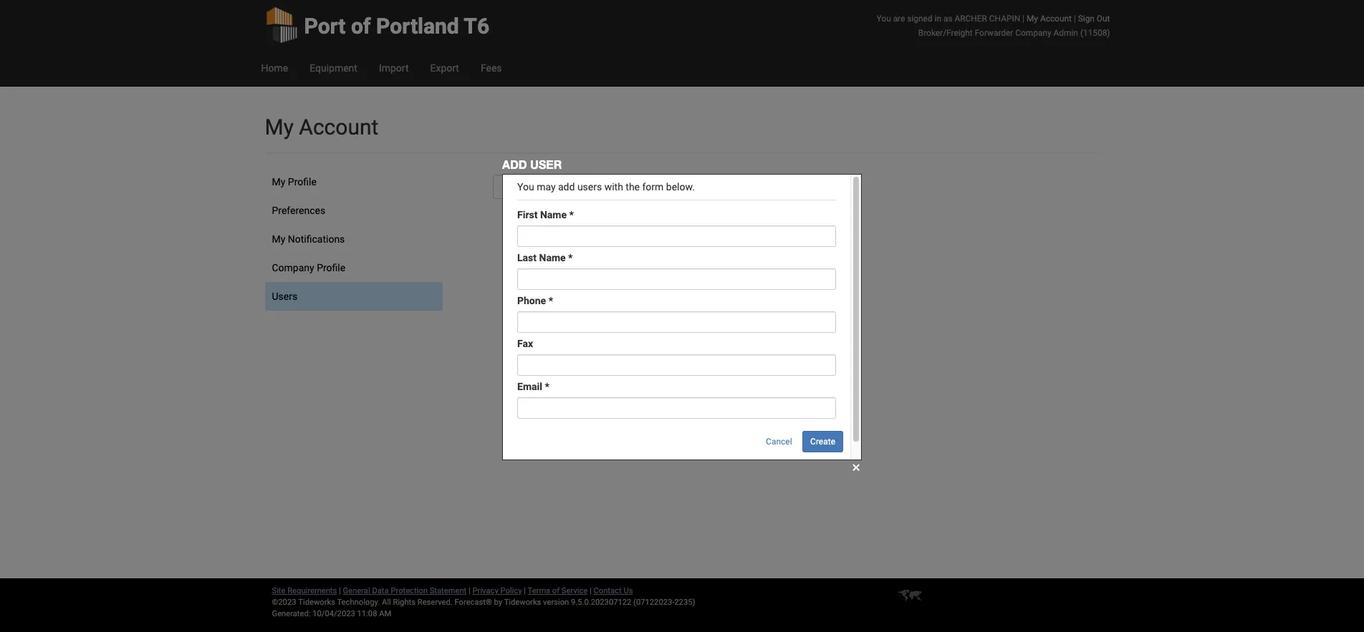 Task type: describe. For each thing, give the bounding box(es) containing it.
chapin
[[990, 14, 1021, 24]]

0 vertical spatial add user
[[502, 158, 562, 171]]

my for my notifications
[[272, 234, 286, 245]]

port of portland t6 link
[[265, 0, 490, 50]]

my notifications
[[272, 234, 345, 245]]

all
[[382, 599, 391, 608]]

my profile
[[272, 176, 317, 188]]

profile for my profile
[[288, 176, 317, 188]]

you
[[877, 14, 891, 24]]

my account link
[[1027, 14, 1072, 24]]

port of portland t6
[[304, 14, 490, 39]]

0 vertical spatial user
[[530, 158, 562, 171]]

in
[[935, 14, 942, 24]]

profile for company profile
[[317, 262, 346, 274]]

protection
[[391, 587, 428, 596]]

company inside you are signed in as archer chapin | my account | sign out broker/freight forwarder company admin (11508)
[[1016, 28, 1052, 38]]

10/04/2023
[[313, 610, 355, 619]]

privacy policy link
[[473, 587, 522, 596]]

of inside site requirements | general data protection statement | privacy policy | terms of service | contact us ©2023 tideworks technology. all rights reserved. forecast® by tideworks version 9.5.0.202307122 (07122023-2235) generated: 10/04/2023 11:08 am
[[552, 587, 560, 596]]

©2023 tideworks
[[272, 599, 335, 608]]

terms of service link
[[528, 587, 588, 596]]

statement
[[430, 587, 467, 596]]

broker/freight
[[919, 28, 973, 38]]

company profile
[[272, 262, 346, 274]]

policy
[[501, 587, 522, 596]]

you are signed in as archer chapin | my account | sign out broker/freight forwarder company admin (11508)
[[877, 14, 1111, 38]]

of inside port of portland t6 "link"
[[351, 14, 371, 39]]

add user button
[[493, 175, 567, 199]]

signed
[[908, 14, 933, 24]]

version
[[543, 599, 569, 608]]

archer
[[955, 14, 988, 24]]

requirements
[[288, 587, 337, 596]]

technology.
[[337, 599, 380, 608]]

contact us link
[[594, 587, 633, 596]]

sign out link
[[1079, 14, 1111, 24]]

us
[[624, 587, 633, 596]]

1 vertical spatial company
[[272, 262, 314, 274]]

portland
[[376, 14, 459, 39]]

my for my account
[[265, 115, 294, 140]]

my inside you are signed in as archer chapin | my account | sign out broker/freight forwarder company admin (11508)
[[1027, 14, 1039, 24]]

(11508)
[[1081, 28, 1111, 38]]

port
[[304, 14, 346, 39]]

are
[[894, 14, 906, 24]]

contact
[[594, 587, 622, 596]]

| left general
[[339, 587, 341, 596]]



Task type: vqa. For each thing, say whether or not it's contained in the screenshot.
PROFILE associated with My Profile
yes



Task type: locate. For each thing, give the bounding box(es) containing it.
1 vertical spatial of
[[552, 587, 560, 596]]

11:08
[[357, 610, 377, 619]]

site
[[272, 587, 286, 596]]

site requirements link
[[272, 587, 337, 596]]

account up admin
[[1041, 14, 1072, 24]]

t6
[[464, 14, 490, 39]]

| right chapin
[[1023, 14, 1025, 24]]

user
[[530, 158, 562, 171], [537, 181, 557, 193]]

0 vertical spatial add
[[502, 158, 527, 171]]

| up 9.5.0.202307122 at the left
[[590, 587, 592, 596]]

profile
[[288, 176, 317, 188], [317, 262, 346, 274]]

of
[[351, 14, 371, 39], [552, 587, 560, 596]]

1 vertical spatial profile
[[317, 262, 346, 274]]

0 horizontal spatial of
[[351, 14, 371, 39]]

1 horizontal spatial account
[[1041, 14, 1072, 24]]

generated:
[[272, 610, 311, 619]]

0 vertical spatial of
[[351, 14, 371, 39]]

1 horizontal spatial of
[[552, 587, 560, 596]]

0 vertical spatial company
[[1016, 28, 1052, 38]]

company down my account link
[[1016, 28, 1052, 38]]

my up preferences
[[272, 176, 286, 188]]

profile down notifications
[[317, 262, 346, 274]]

by
[[494, 599, 503, 608]]

| up forecast®
[[469, 587, 471, 596]]

1 vertical spatial add user
[[514, 181, 557, 193]]

1 horizontal spatial company
[[1016, 28, 1052, 38]]

1 horizontal spatial profile
[[317, 262, 346, 274]]

out
[[1097, 14, 1111, 24]]

|
[[1023, 14, 1025, 24], [1074, 14, 1076, 24], [339, 587, 341, 596], [469, 587, 471, 596], [524, 587, 526, 596], [590, 587, 592, 596]]

of right port
[[351, 14, 371, 39]]

general
[[343, 587, 370, 596]]

my for my profile
[[272, 176, 286, 188]]

forecast®
[[455, 599, 492, 608]]

my account
[[265, 115, 379, 140]]

my
[[1027, 14, 1039, 24], [265, 115, 294, 140], [272, 176, 286, 188], [272, 234, 286, 245]]

company
[[1016, 28, 1052, 38], [272, 262, 314, 274]]

account up my profile
[[299, 115, 379, 140]]

0 horizontal spatial profile
[[288, 176, 317, 188]]

site requirements | general data protection statement | privacy policy | terms of service | contact us ©2023 tideworks technology. all rights reserved. forecast® by tideworks version 9.5.0.202307122 (07122023-2235) generated: 10/04/2023 11:08 am
[[272, 587, 696, 619]]

1 vertical spatial add
[[517, 181, 534, 193]]

privacy
[[473, 587, 499, 596]]

reserved.
[[418, 599, 453, 608]]

add inside button
[[517, 181, 534, 193]]

company up users
[[272, 262, 314, 274]]

9.5.0.202307122
[[571, 599, 632, 608]]

am
[[379, 610, 392, 619]]

users
[[272, 291, 298, 302]]

data
[[372, 587, 389, 596]]

tideworks
[[504, 599, 541, 608]]

user inside add user button
[[537, 181, 557, 193]]

forwarder
[[975, 28, 1014, 38]]

my right chapin
[[1027, 14, 1039, 24]]

add user
[[502, 158, 562, 171], [514, 181, 557, 193]]

0 horizontal spatial company
[[272, 262, 314, 274]]

2235)
[[675, 599, 696, 608]]

rights
[[393, 599, 416, 608]]

| up tideworks
[[524, 587, 526, 596]]

general data protection statement link
[[343, 587, 467, 596]]

add user inside button
[[514, 181, 557, 193]]

0 vertical spatial profile
[[288, 176, 317, 188]]

0 horizontal spatial account
[[299, 115, 379, 140]]

0 vertical spatial account
[[1041, 14, 1072, 24]]

1 vertical spatial account
[[299, 115, 379, 140]]

service
[[562, 587, 588, 596]]

1 vertical spatial user
[[537, 181, 557, 193]]

account inside you are signed in as archer chapin | my account | sign out broker/freight forwarder company admin (11508)
[[1041, 14, 1072, 24]]

add
[[502, 158, 527, 171], [517, 181, 534, 193]]

preferences
[[272, 205, 326, 216]]

admin
[[1054, 28, 1079, 38]]

terms
[[528, 587, 550, 596]]

sign
[[1079, 14, 1095, 24]]

| left sign
[[1074, 14, 1076, 24]]

of up version
[[552, 587, 560, 596]]

(07122023-
[[634, 599, 675, 608]]

my down preferences
[[272, 234, 286, 245]]

notifications
[[288, 234, 345, 245]]

account
[[1041, 14, 1072, 24], [299, 115, 379, 140]]

as
[[944, 14, 953, 24]]

profile up preferences
[[288, 176, 317, 188]]

my up my profile
[[265, 115, 294, 140]]



